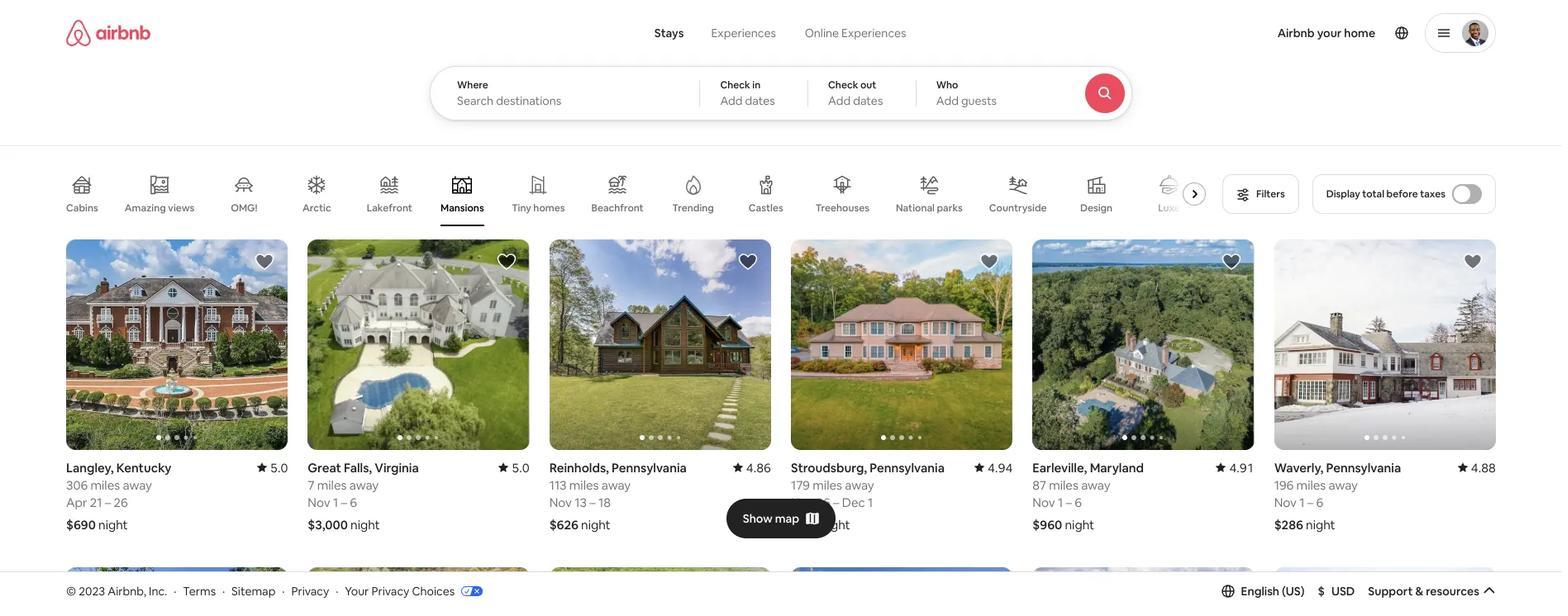 Task type: vqa. For each thing, say whether or not it's contained in the screenshot.
the leftmost Malibu,
no



Task type: describe. For each thing, give the bounding box(es) containing it.
1 inside earleville, maryland 87 miles away nov 1 – 6 $960 night
[[1058, 495, 1063, 511]]

pennsylvania for 179 miles away
[[870, 460, 945, 476]]

miles for langley, kentucky
[[91, 478, 120, 494]]

(us)
[[1283, 584, 1305, 599]]

great
[[308, 460, 341, 476]]

waverly,
[[1275, 460, 1324, 476]]

13
[[575, 495, 587, 511]]

nov for stroudsburg, pennsylvania
[[791, 495, 814, 511]]

falls,
[[344, 460, 372, 476]]

add for check in add dates
[[721, 93, 743, 108]]

luxe
[[1159, 202, 1181, 215]]

airbnb your home
[[1278, 26, 1376, 41]]

map
[[775, 512, 800, 526]]

terms link
[[183, 584, 216, 599]]

english
[[1242, 584, 1280, 599]]

dates for check in add dates
[[745, 93, 775, 108]]

miles inside great falls, virginia 7 miles away nov 1 – 6 $3,000 night
[[317, 478, 347, 494]]

design
[[1081, 202, 1113, 215]]

add for check out add dates
[[829, 93, 851, 108]]

306
[[66, 478, 88, 494]]

national parks
[[896, 202, 963, 215]]

home
[[1345, 26, 1376, 41]]

miles for stroudsburg, pennsylvania
[[813, 478, 843, 494]]

airbnb,
[[108, 584, 146, 599]]

miles for waverly, pennsylvania
[[1297, 478, 1327, 494]]

reinholds, pennsylvania 113 miles away nov 13 – 18 $626 night
[[550, 460, 687, 533]]

away for earleville, maryland
[[1082, 478, 1111, 494]]

check in add dates
[[721, 79, 775, 108]]

support & resources button
[[1369, 584, 1497, 599]]

– for waverly, pennsylvania
[[1308, 495, 1314, 511]]

nov for waverly, pennsylvania
[[1275, 495, 1297, 511]]

away for langley, kentucky
[[123, 478, 152, 494]]

miles for earleville, maryland
[[1049, 478, 1079, 494]]

4.94
[[988, 460, 1013, 476]]

omg!
[[231, 202, 258, 215]]

– for langley, kentucky
[[105, 495, 111, 511]]

© 2023 airbnb, inc. ·
[[66, 584, 176, 599]]

display total before taxes button
[[1313, 174, 1497, 214]]

6 inside great falls, virginia 7 miles away nov 1 – 6 $3,000 night
[[350, 495, 357, 511]]

usd
[[1332, 584, 1356, 599]]

who add guests
[[937, 79, 997, 108]]

1 · from the left
[[174, 584, 176, 599]]

stays tab panel
[[430, 66, 1178, 121]]

parks
[[937, 202, 963, 215]]

who
[[937, 79, 959, 92]]

$
[[1318, 584, 1325, 599]]

7
[[308, 478, 315, 494]]

apr
[[66, 495, 87, 511]]

$960
[[1033, 518, 1063, 533]]

privacy inside your privacy choices link
[[372, 584, 410, 599]]

6 for 196 miles away
[[1317, 495, 1324, 511]]

check for check out add dates
[[829, 79, 859, 92]]

away for waverly, pennsylvania
[[1329, 478, 1359, 494]]

4.86
[[746, 460, 771, 476]]

&
[[1416, 584, 1424, 599]]

amazing
[[125, 202, 166, 215]]

english (us)
[[1242, 584, 1305, 599]]

profile element
[[947, 0, 1497, 66]]

mansions
[[441, 202, 484, 215]]

online experiences link
[[790, 17, 921, 50]]

experiences inside experiences button
[[712, 26, 776, 41]]

online experiences
[[805, 26, 907, 41]]

1 inside waverly, pennsylvania 196 miles away nov 1 – 6 $286 night
[[1300, 495, 1305, 511]]

113
[[550, 478, 567, 494]]

196
[[1275, 478, 1294, 494]]

reinholds,
[[550, 460, 609, 476]]

beachfront
[[592, 202, 644, 215]]

countryside
[[990, 202, 1047, 215]]

87
[[1033, 478, 1047, 494]]

stays button
[[642, 17, 697, 50]]

langley, kentucky 306 miles away apr 21 – 26 $690 night
[[66, 460, 172, 533]]

– for reinholds, pennsylvania
[[590, 495, 596, 511]]

pennsylvania for 196 miles away
[[1327, 460, 1402, 476]]

add to wishlist: brigantine, new jersey image
[[1464, 580, 1483, 600]]

179
[[791, 478, 810, 494]]

4.94 out of 5 average rating image
[[975, 460, 1013, 476]]

choices
[[412, 584, 455, 599]]

experiences inside online experiences link
[[842, 26, 907, 41]]

arctic
[[303, 202, 331, 215]]

kentucky
[[116, 460, 172, 476]]

langley,
[[66, 460, 114, 476]]

national
[[896, 202, 935, 215]]

earleville,
[[1033, 460, 1088, 476]]

1 inside great falls, virginia 7 miles away nov 1 – 6 $3,000 night
[[333, 495, 338, 511]]

pennsylvania for 113 miles away
[[612, 460, 687, 476]]

$286
[[1275, 518, 1304, 533]]

4.86 out of 5 average rating image
[[733, 460, 771, 476]]

18
[[599, 495, 611, 511]]

night for langley, kentucky 306 miles away apr 21 – 26 $690 night
[[98, 518, 128, 533]]

airbnb
[[1278, 26, 1315, 41]]

$ usd
[[1318, 584, 1356, 599]]

1 privacy from the left
[[291, 584, 329, 599]]

support
[[1369, 584, 1413, 599]]

what can we help you find? tab list
[[642, 17, 790, 50]]

terms · sitemap · privacy
[[183, 584, 329, 599]]

night inside great falls, virginia 7 miles away nov 1 – 6 $3,000 night
[[351, 518, 380, 533]]

add to wishlist: oakland, maryland image
[[1222, 580, 1242, 600]]

group containing amazing views
[[66, 162, 1213, 227]]

3 · from the left
[[282, 584, 285, 599]]

miles for reinholds, pennsylvania
[[570, 478, 599, 494]]

add inside who add guests
[[937, 93, 959, 108]]

add to wishlist: langley, kentucky image
[[255, 252, 275, 272]]



Task type: locate. For each thing, give the bounding box(es) containing it.
nov inside stroudsburg, pennsylvania 179 miles away nov 26 – dec 1 $510 night
[[791, 495, 814, 511]]

night right $286
[[1307, 518, 1336, 533]]

check inside check out add dates
[[829, 79, 859, 92]]

– inside waverly, pennsylvania 196 miles away nov 1 – 6 $286 night
[[1308, 495, 1314, 511]]

your privacy choices
[[345, 584, 455, 599]]

nov for earleville, maryland
[[1033, 495, 1056, 511]]

maryland
[[1090, 460, 1144, 476]]

miles inside earleville, maryland 87 miles away nov 1 – 6 $960 night
[[1049, 478, 1079, 494]]

english (us) button
[[1222, 584, 1305, 599]]

pennsylvania inside waverly, pennsylvania 196 miles away nov 1 – 6 $286 night
[[1327, 460, 1402, 476]]

add down the who
[[937, 93, 959, 108]]

2 miles from the left
[[317, 478, 347, 494]]

miles inside stroudsburg, pennsylvania 179 miles away nov 26 – dec 1 $510 night
[[813, 478, 843, 494]]

pennsylvania
[[870, 460, 945, 476], [612, 460, 687, 476], [1327, 460, 1402, 476]]

3 1 from the left
[[1058, 495, 1063, 511]]

night right $3,000
[[351, 518, 380, 533]]

3 add from the left
[[937, 93, 959, 108]]

show map
[[743, 512, 800, 526]]

$3,000
[[308, 518, 348, 533]]

0 horizontal spatial add
[[721, 93, 743, 108]]

1 up $3,000
[[333, 495, 338, 511]]

add to wishlist: reinholds, pennsylvania image
[[738, 252, 758, 272]]

views
[[168, 202, 195, 215]]

1 horizontal spatial check
[[829, 79, 859, 92]]

5.0 left reinholds,
[[512, 460, 530, 476]]

add to wishlist: waverly, pennsylvania image
[[1464, 252, 1483, 272]]

6 down waverly,
[[1317, 495, 1324, 511]]

stroudsburg, pennsylvania 179 miles away nov 26 – dec 1 $510 night
[[791, 460, 945, 533]]

1 horizontal spatial add
[[829, 93, 851, 108]]

add inside check out add dates
[[829, 93, 851, 108]]

1 dates from the left
[[745, 93, 775, 108]]

1 experiences from the left
[[712, 26, 776, 41]]

·
[[174, 584, 176, 599], [222, 584, 225, 599], [282, 584, 285, 599], [336, 584, 339, 599]]

4.88
[[1472, 460, 1497, 476]]

3 – from the left
[[834, 495, 840, 511]]

night for waverly, pennsylvania 196 miles away nov 1 – 6 $286 night
[[1307, 518, 1336, 533]]

2 nov from the left
[[791, 495, 814, 511]]

away
[[123, 478, 152, 494], [350, 478, 379, 494], [845, 478, 875, 494], [1082, 478, 1111, 494], [602, 478, 631, 494], [1329, 478, 1359, 494]]

1 up $286
[[1300, 495, 1305, 511]]

miles up 21
[[91, 478, 120, 494]]

1 nov from the left
[[308, 495, 330, 511]]

3 away from the left
[[845, 478, 875, 494]]

4 – from the left
[[1066, 495, 1072, 511]]

3 miles from the left
[[813, 478, 843, 494]]

earleville, maryland 87 miles away nov 1 – 6 $960 night
[[1033, 460, 1144, 533]]

1 horizontal spatial 5.0
[[512, 460, 530, 476]]

$510
[[791, 518, 819, 533]]

away inside waverly, pennsylvania 196 miles away nov 1 – 6 $286 night
[[1329, 478, 1359, 494]]

check for check in add dates
[[721, 79, 751, 92]]

add inside check in add dates
[[721, 93, 743, 108]]

add to wishlist: stroudsburg, pennsylvania image
[[980, 252, 1000, 272]]

0 horizontal spatial check
[[721, 79, 751, 92]]

1 horizontal spatial 6
[[1075, 495, 1082, 511]]

3 night from the left
[[821, 518, 851, 533]]

3 nov from the left
[[1033, 495, 1056, 511]]

6 down earleville,
[[1075, 495, 1082, 511]]

– up $3,000
[[341, 495, 347, 511]]

dates for check out add dates
[[854, 93, 883, 108]]

1 night from the left
[[98, 518, 128, 533]]

6 night from the left
[[1307, 518, 1336, 533]]

3 6 from the left
[[1317, 495, 1324, 511]]

– inside great falls, virginia 7 miles away nov 1 – 6 $3,000 night
[[341, 495, 347, 511]]

– inside earleville, maryland 87 miles away nov 1 – 6 $960 night
[[1066, 495, 1072, 511]]

display
[[1327, 188, 1361, 201]]

night inside the reinholds, pennsylvania 113 miles away nov 13 – 18 $626 night
[[581, 518, 611, 533]]

0 horizontal spatial privacy
[[291, 584, 329, 599]]

0 horizontal spatial 26
[[114, 495, 128, 511]]

· left your
[[336, 584, 339, 599]]

5 nov from the left
[[1275, 495, 1297, 511]]

great falls, virginia 7 miles away nov 1 – 6 $3,000 night
[[308, 460, 419, 533]]

6 miles from the left
[[1297, 478, 1327, 494]]

nov for reinholds, pennsylvania
[[550, 495, 572, 511]]

miles down waverly,
[[1297, 478, 1327, 494]]

away down 'maryland'
[[1082, 478, 1111, 494]]

add down experiences button
[[721, 93, 743, 108]]

your
[[345, 584, 369, 599]]

nov down 196
[[1275, 495, 1297, 511]]

26 up $510 on the right
[[817, 495, 831, 511]]

night right $960
[[1065, 518, 1095, 533]]

miles down earleville,
[[1049, 478, 1079, 494]]

4.88 out of 5 average rating image
[[1458, 460, 1497, 476]]

6 inside earleville, maryland 87 miles away nov 1 – 6 $960 night
[[1075, 495, 1082, 511]]

2 · from the left
[[222, 584, 225, 599]]

©
[[66, 584, 76, 599]]

3 pennsylvania from the left
[[1327, 460, 1402, 476]]

night down 18
[[581, 518, 611, 533]]

online
[[805, 26, 839, 41]]

1 5.0 from the left
[[270, 460, 288, 476]]

night inside "langley, kentucky 306 miles away apr 21 – 26 $690 night"
[[98, 518, 128, 533]]

group
[[66, 162, 1213, 227], [66, 240, 288, 451], [308, 240, 530, 451], [550, 240, 771, 451], [791, 240, 1013, 451], [1033, 240, 1255, 451], [1275, 240, 1497, 451], [66, 568, 288, 612], [308, 568, 530, 612], [550, 568, 771, 612], [791, 568, 1013, 612], [1033, 568, 1255, 612], [1275, 568, 1497, 612]]

1 horizontal spatial dates
[[854, 93, 883, 108]]

add down online experiences
[[829, 93, 851, 108]]

1 right dec
[[868, 495, 873, 511]]

– down earleville,
[[1066, 495, 1072, 511]]

away inside earleville, maryland 87 miles away nov 1 – 6 $960 night
[[1082, 478, 1111, 494]]

– for stroudsburg, pennsylvania
[[834, 495, 840, 511]]

$690
[[66, 518, 96, 533]]

resources
[[1426, 584, 1480, 599]]

2 dates from the left
[[854, 93, 883, 108]]

4 1 from the left
[[1300, 495, 1305, 511]]

6 – from the left
[[1308, 495, 1314, 511]]

in
[[753, 79, 761, 92]]

experiences up the in on the left
[[712, 26, 776, 41]]

6 for 87 miles away
[[1075, 495, 1082, 511]]

miles down great
[[317, 478, 347, 494]]

2 away from the left
[[350, 478, 379, 494]]

away for reinholds, pennsylvania
[[602, 478, 631, 494]]

pennsylvania right reinholds,
[[612, 460, 687, 476]]

– right 13
[[590, 495, 596, 511]]

amazing views
[[125, 202, 195, 215]]

2 – from the left
[[341, 495, 347, 511]]

tiny homes
[[512, 202, 565, 215]]

add to wishlist: earleville, maryland image
[[1222, 252, 1242, 272]]

night down 21
[[98, 518, 128, 533]]

away up 18
[[602, 478, 631, 494]]

26 inside "langley, kentucky 306 miles away apr 21 – 26 $690 night"
[[114, 495, 128, 511]]

nov inside earleville, maryland 87 miles away nov 1 – 6 $960 night
[[1033, 495, 1056, 511]]

away for stroudsburg, pennsylvania
[[845, 478, 875, 494]]

check left the in on the left
[[721, 79, 751, 92]]

2 add from the left
[[829, 93, 851, 108]]

· right inc.
[[174, 584, 176, 599]]

– inside stroudsburg, pennsylvania 179 miles away nov 26 – dec 1 $510 night
[[834, 495, 840, 511]]

5 away from the left
[[602, 478, 631, 494]]

dates inside check in add dates
[[745, 93, 775, 108]]

dates inside check out add dates
[[854, 93, 883, 108]]

4.91 out of 5 average rating image
[[1217, 460, 1255, 476]]

1 horizontal spatial privacy
[[372, 584, 410, 599]]

pennsylvania inside the reinholds, pennsylvania 113 miles away nov 13 – 18 $626 night
[[612, 460, 687, 476]]

1 check from the left
[[721, 79, 751, 92]]

21
[[90, 495, 102, 511]]

1 26 from the left
[[114, 495, 128, 511]]

– for earleville, maryland
[[1066, 495, 1072, 511]]

1 up $960
[[1058, 495, 1063, 511]]

sitemap
[[232, 584, 276, 599]]

4 night from the left
[[1065, 518, 1095, 533]]

· right add to wishlist: montross, virginia image
[[282, 584, 285, 599]]

your
[[1318, 26, 1342, 41]]

– right 21
[[105, 495, 111, 511]]

– inside the reinholds, pennsylvania 113 miles away nov 13 – 18 $626 night
[[590, 495, 596, 511]]

2 check from the left
[[829, 79, 859, 92]]

5.0 for langley, kentucky 306 miles away apr 21 – 26 $690 night
[[270, 460, 288, 476]]

treehouses
[[816, 202, 870, 215]]

miles inside waverly, pennsylvania 196 miles away nov 1 – 6 $286 night
[[1297, 478, 1327, 494]]

night inside stroudsburg, pennsylvania 179 miles away nov 26 – dec 1 $510 night
[[821, 518, 851, 533]]

4 · from the left
[[336, 584, 339, 599]]

nov down 87
[[1033, 495, 1056, 511]]

nov down 113
[[550, 495, 572, 511]]

support & resources
[[1369, 584, 1480, 599]]

show
[[743, 512, 773, 526]]

1 inside stroudsburg, pennsylvania 179 miles away nov 26 – dec 1 $510 night
[[868, 495, 873, 511]]

pennsylvania right waverly,
[[1327, 460, 1402, 476]]

none search field containing stays
[[430, 0, 1178, 121]]

Where field
[[457, 93, 673, 108]]

away inside the reinholds, pennsylvania 113 miles away nov 13 – 18 $626 night
[[602, 478, 631, 494]]

1 horizontal spatial pennsylvania
[[870, 460, 945, 476]]

0 horizontal spatial 6
[[350, 495, 357, 511]]

miles down stroudsburg,
[[813, 478, 843, 494]]

dates down the in on the left
[[745, 93, 775, 108]]

privacy right add to wishlist: montross, virginia image
[[291, 584, 329, 599]]

privacy right your
[[372, 584, 410, 599]]

total
[[1363, 188, 1385, 201]]

5 night from the left
[[581, 518, 611, 533]]

· right terms link
[[222, 584, 225, 599]]

6 away from the left
[[1329, 478, 1359, 494]]

nov inside great falls, virginia 7 miles away nov 1 – 6 $3,000 night
[[308, 495, 330, 511]]

display total before taxes
[[1327, 188, 1446, 201]]

before
[[1387, 188, 1419, 201]]

stays
[[655, 26, 684, 41]]

1 horizontal spatial experiences
[[842, 26, 907, 41]]

trending
[[673, 202, 714, 215]]

night inside waverly, pennsylvania 196 miles away nov 1 – 6 $286 night
[[1307, 518, 1336, 533]]

castles
[[749, 202, 784, 215]]

check
[[721, 79, 751, 92], [829, 79, 859, 92]]

filters
[[1257, 188, 1286, 201]]

0 horizontal spatial 5.0
[[270, 460, 288, 476]]

away up dec
[[845, 478, 875, 494]]

away down falls,
[[350, 478, 379, 494]]

–
[[105, 495, 111, 511], [341, 495, 347, 511], [834, 495, 840, 511], [1066, 495, 1072, 511], [590, 495, 596, 511], [1308, 495, 1314, 511]]

26 right 21
[[114, 495, 128, 511]]

5.0 left great
[[270, 460, 288, 476]]

night down dec
[[821, 518, 851, 533]]

taxes
[[1421, 188, 1446, 201]]

– inside "langley, kentucky 306 miles away apr 21 – 26 $690 night"
[[105, 495, 111, 511]]

5.0 for great falls, virginia 7 miles away nov 1 – 6 $3,000 night
[[512, 460, 530, 476]]

your privacy choices link
[[345, 584, 483, 600]]

– left dec
[[834, 495, 840, 511]]

night inside earleville, maryland 87 miles away nov 1 – 6 $960 night
[[1065, 518, 1095, 533]]

5.0 out of 5 average rating image
[[257, 460, 288, 476]]

6 down falls,
[[350, 495, 357, 511]]

2 6 from the left
[[1075, 495, 1082, 511]]

away inside great falls, virginia 7 miles away nov 1 – 6 $3,000 night
[[350, 478, 379, 494]]

1 1 from the left
[[333, 495, 338, 511]]

experiences
[[712, 26, 776, 41], [842, 26, 907, 41]]

1 6 from the left
[[350, 495, 357, 511]]

4 away from the left
[[1082, 478, 1111, 494]]

stroudsburg,
[[791, 460, 867, 476]]

nov
[[308, 495, 330, 511], [791, 495, 814, 511], [1033, 495, 1056, 511], [550, 495, 572, 511], [1275, 495, 1297, 511]]

miles inside the reinholds, pennsylvania 113 miles away nov 13 – 18 $626 night
[[570, 478, 599, 494]]

pennsylvania inside stroudsburg, pennsylvania 179 miles away nov 26 – dec 1 $510 night
[[870, 460, 945, 476]]

lakefront
[[367, 202, 413, 215]]

2 pennsylvania from the left
[[612, 460, 687, 476]]

out
[[861, 79, 877, 92]]

experiences button
[[697, 17, 790, 50]]

0 horizontal spatial experiences
[[712, 26, 776, 41]]

dec
[[842, 495, 866, 511]]

sitemap link
[[232, 584, 276, 599]]

away inside "langley, kentucky 306 miles away apr 21 – 26 $690 night"
[[123, 478, 152, 494]]

privacy link
[[291, 584, 329, 599]]

add
[[721, 93, 743, 108], [829, 93, 851, 108], [937, 93, 959, 108]]

virginia
[[375, 460, 419, 476]]

check left out
[[829, 79, 859, 92]]

nov down 7
[[308, 495, 330, 511]]

check inside check in add dates
[[721, 79, 751, 92]]

airbnb your home link
[[1268, 16, 1386, 50]]

4 miles from the left
[[1049, 478, 1079, 494]]

add to wishlist: montross, virginia image
[[255, 580, 275, 600]]

away down kentucky on the bottom left
[[123, 478, 152, 494]]

None search field
[[430, 0, 1178, 121]]

2 1 from the left
[[868, 495, 873, 511]]

guests
[[962, 93, 997, 108]]

5.0 out of 5 average rating image
[[499, 460, 530, 476]]

$626
[[550, 518, 579, 533]]

2 horizontal spatial 6
[[1317, 495, 1324, 511]]

26 inside stroudsburg, pennsylvania 179 miles away nov 26 – dec 1 $510 night
[[817, 495, 831, 511]]

miles inside "langley, kentucky 306 miles away apr 21 – 26 $690 night"
[[91, 478, 120, 494]]

1
[[333, 495, 338, 511], [868, 495, 873, 511], [1058, 495, 1063, 511], [1300, 495, 1305, 511]]

2 experiences from the left
[[842, 26, 907, 41]]

2 privacy from the left
[[372, 584, 410, 599]]

1 add from the left
[[721, 93, 743, 108]]

away inside stroudsburg, pennsylvania 179 miles away nov 26 – dec 1 $510 night
[[845, 478, 875, 494]]

2 night from the left
[[351, 518, 380, 533]]

add to wishlist: great falls, virginia image
[[497, 252, 517, 272]]

6 inside waverly, pennsylvania 196 miles away nov 1 – 6 $286 night
[[1317, 495, 1324, 511]]

away right 196
[[1329, 478, 1359, 494]]

pennsylvania right stroudsburg,
[[870, 460, 945, 476]]

1 – from the left
[[105, 495, 111, 511]]

1 miles from the left
[[91, 478, 120, 494]]

waverly, pennsylvania 196 miles away nov 1 – 6 $286 night
[[1275, 460, 1402, 533]]

dates down out
[[854, 93, 883, 108]]

night
[[98, 518, 128, 533], [351, 518, 380, 533], [821, 518, 851, 533], [1065, 518, 1095, 533], [581, 518, 611, 533], [1307, 518, 1336, 533]]

– down waverly,
[[1308, 495, 1314, 511]]

2 horizontal spatial add
[[937, 93, 959, 108]]

nov down 179
[[791, 495, 814, 511]]

2 26 from the left
[[817, 495, 831, 511]]

5 – from the left
[[590, 495, 596, 511]]

1 away from the left
[[123, 478, 152, 494]]

experiences right online
[[842, 26, 907, 41]]

homes
[[534, 202, 565, 215]]

0 horizontal spatial pennsylvania
[[612, 460, 687, 476]]

where
[[457, 79, 489, 92]]

0 horizontal spatial dates
[[745, 93, 775, 108]]

1 pennsylvania from the left
[[870, 460, 945, 476]]

night for earleville, maryland 87 miles away nov 1 – 6 $960 night
[[1065, 518, 1095, 533]]

5 miles from the left
[[570, 478, 599, 494]]

2 5.0 from the left
[[512, 460, 530, 476]]

check out add dates
[[829, 79, 883, 108]]

4 nov from the left
[[550, 495, 572, 511]]

nov inside the reinholds, pennsylvania 113 miles away nov 13 – 18 $626 night
[[550, 495, 572, 511]]

nov inside waverly, pennsylvania 196 miles away nov 1 – 6 $286 night
[[1275, 495, 1297, 511]]

filters button
[[1223, 174, 1300, 214]]

2 horizontal spatial pennsylvania
[[1327, 460, 1402, 476]]

tiny
[[512, 202, 532, 215]]

night for reinholds, pennsylvania 113 miles away nov 13 – 18 $626 night
[[581, 518, 611, 533]]

miles up 13
[[570, 478, 599, 494]]

inc.
[[149, 584, 167, 599]]

1 horizontal spatial 26
[[817, 495, 831, 511]]

terms
[[183, 584, 216, 599]]

26
[[114, 495, 128, 511], [817, 495, 831, 511]]



